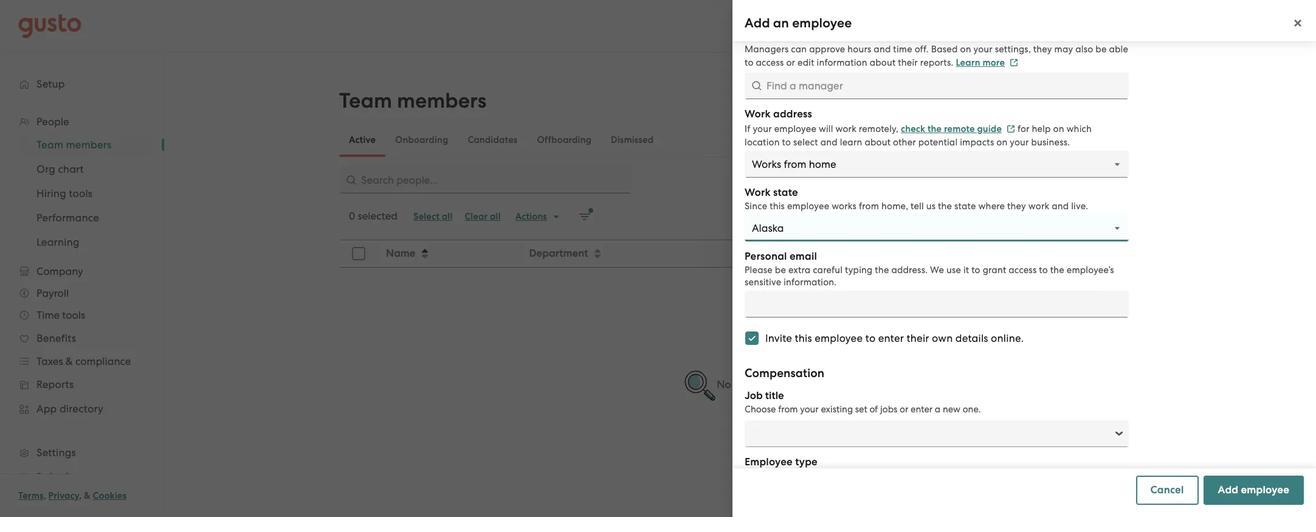 Task type: describe. For each thing, give the bounding box(es) containing it.
add employee
[[1219, 484, 1290, 496]]

opens in a new tab image for learn more
[[1010, 59, 1019, 67]]

select all button
[[408, 207, 459, 226]]

more
[[983, 57, 1006, 68]]

add for add a team member
[[1026, 97, 1046, 109]]

cookies button
[[93, 488, 127, 503]]

Job title field
[[752, 426, 755, 441]]

team
[[1058, 97, 1084, 109]]

impacts
[[961, 137, 995, 148]]

remote
[[945, 123, 975, 134]]

work for work state since this employee works from home, tell us the state where they work and live.
[[745, 186, 771, 199]]

home,
[[882, 201, 909, 212]]

terms , privacy , & cookies
[[18, 490, 127, 501]]

settings,
[[996, 44, 1032, 55]]

reports.
[[921, 57, 954, 68]]

address.
[[892, 265, 928, 276]]

and inside for help on which location to select and learn about other potential impacts on your business.
[[821, 137, 838, 148]]

information.
[[784, 277, 837, 288]]

and inside work state since this employee works from home, tell us the state where they work and live.
[[1052, 201, 1070, 212]]

may
[[1055, 44, 1074, 55]]

terms
[[18, 490, 44, 501]]

learn
[[841, 137, 863, 148]]

managers can approve hours and time off. based on your settings, they may also be able to access or edit information about their reports.
[[745, 44, 1129, 68]]

1 , from the left
[[44, 490, 46, 501]]

other
[[894, 137, 917, 148]]

offboarding button
[[528, 125, 602, 155]]

work inside work state since this employee works from home, tell us the state where they work and live.
[[1029, 201, 1050, 212]]

time
[[894, 44, 913, 55]]

they inside managers can approve hours and time off. based on your settings, they may also be able to access or edit information about their reports.
[[1034, 44, 1053, 55]]

your inside for help on which location to select and learn about other potential impacts on your business.
[[1011, 137, 1030, 148]]

invite this employee to enter their own details online.
[[766, 332, 1025, 344]]

new
[[943, 404, 961, 415]]

0
[[349, 210, 355, 222]]

jobs
[[881, 404, 898, 415]]

the left the employee's
[[1051, 265, 1065, 276]]

and inside managers can approve hours and time off. based on your settings, they may also be able to access or edit information about their reports.
[[874, 44, 891, 55]]

member
[[1087, 97, 1128, 109]]

active button
[[339, 125, 386, 155]]

employee type
[[745, 456, 818, 468]]

we
[[931, 265, 945, 276]]

can
[[792, 44, 807, 55]]

onboarding button
[[386, 125, 458, 155]]

access inside managers can approve hours and time off. based on your settings, they may also be able to access or edit information about their reports.
[[756, 57, 784, 68]]

your inside managers can approve hours and time off. based on your settings, they may also be able to access or edit information about their reports.
[[974, 44, 993, 55]]

the inside work state since this employee works from home, tell us the state where they work and live.
[[939, 201, 953, 212]]

check
[[901, 123, 926, 134]]

check the remote guide link
[[901, 123, 1016, 134]]

it
[[964, 265, 970, 276]]

department
[[530, 247, 588, 260]]

or inside job title choose from your existing set of jobs or enter a new one.
[[900, 404, 909, 415]]

your inside job title choose from your existing set of jobs or enter a new one.
[[801, 404, 819, 415]]

dialog main content element
[[733, 0, 1317, 517]]

found
[[770, 378, 799, 391]]

help
[[1033, 123, 1052, 134]]

team members
[[339, 88, 487, 113]]

the up potential
[[928, 123, 942, 134]]

1 horizontal spatial this
[[795, 332, 813, 344]]

careful
[[813, 265, 843, 276]]

compensation
[[745, 366, 825, 380]]

name
[[386, 247, 416, 260]]

learn more link
[[957, 57, 1019, 68]]

choose
[[745, 404, 776, 415]]

home image
[[18, 14, 82, 38]]

all for select all
[[442, 211, 453, 222]]

they inside work state since this employee works from home, tell us the state where they work and live.
[[1008, 201, 1027, 212]]

their inside managers can approve hours and time off. based on your settings, they may also be able to access or edit information about their reports.
[[899, 57, 918, 68]]

since
[[745, 201, 768, 212]]

name button
[[379, 241, 521, 266]]

candidates
[[468, 134, 518, 145]]

work state since this employee works from home, tell us the state where they work and live.
[[745, 186, 1089, 212]]

if
[[745, 123, 751, 134]]

tell
[[911, 201, 925, 212]]

own
[[933, 332, 953, 344]]

if your employee will work remotely,
[[745, 123, 899, 134]]

edit
[[798, 57, 815, 68]]

one.
[[963, 404, 982, 415]]

work address
[[745, 108, 813, 120]]

1 vertical spatial their
[[907, 332, 930, 344]]

live.
[[1072, 201, 1089, 212]]

online.
[[992, 332, 1025, 344]]

please
[[745, 265, 773, 276]]

select
[[414, 211, 440, 222]]

set
[[856, 404, 868, 415]]

to inside managers can approve hours and time off. based on your settings, they may also be able to access or edit information about their reports.
[[745, 57, 754, 68]]

sensitive
[[745, 277, 782, 288]]

learn
[[957, 57, 981, 68]]

members
[[397, 88, 487, 113]]

of
[[870, 404, 879, 415]]

employee for your
[[775, 123, 817, 134]]

personal email please be extra careful typing the address. we use it to grant access to the employee's sensitive information.
[[745, 250, 1115, 288]]

location
[[745, 137, 780, 148]]

1 horizontal spatial state
[[955, 201, 977, 212]]

dismissed button
[[602, 125, 664, 155]]

managers
[[745, 44, 789, 55]]

invite
[[766, 332, 793, 344]]

employee
[[745, 456, 793, 468]]

a inside button
[[1049, 97, 1056, 109]]

dismissed
[[611, 134, 654, 145]]

add a team member drawer dialog
[[733, 0, 1317, 517]]

existing
[[821, 404, 853, 415]]

extra
[[789, 265, 811, 276]]

cookies
[[93, 490, 127, 501]]

employee inside button
[[1242, 484, 1290, 496]]

&
[[84, 490, 91, 501]]

type
[[796, 456, 818, 468]]

opens in a new tab image for check the remote guide
[[1007, 125, 1016, 133]]

to inside for help on which location to select and learn about other potential impacts on your business.
[[783, 137, 791, 148]]

typing
[[846, 265, 873, 276]]

address
[[774, 108, 813, 120]]



Task type: locate. For each thing, give the bounding box(es) containing it.
new notifications image
[[579, 210, 591, 223], [579, 210, 591, 223]]

email
[[790, 250, 818, 263]]

0 vertical spatial from
[[859, 201, 880, 212]]

enter left new
[[911, 404, 933, 415]]

remotely,
[[859, 123, 899, 134]]

access down managers
[[756, 57, 784, 68]]

add
[[745, 15, 771, 31], [1026, 97, 1046, 109], [1219, 484, 1239, 496]]

no people found
[[717, 378, 799, 391]]

1 horizontal spatial work
[[1029, 201, 1050, 212]]

1 vertical spatial a
[[935, 404, 941, 415]]

1 vertical spatial state
[[955, 201, 977, 212]]

manager
[[745, 29, 791, 42]]

all right select
[[442, 211, 453, 222]]

based
[[932, 44, 958, 55]]

0 horizontal spatial add
[[745, 15, 771, 31]]

on up business. on the top of the page
[[1054, 123, 1065, 134]]

be right also
[[1096, 44, 1107, 55]]

0 horizontal spatial access
[[756, 57, 784, 68]]

employee's
[[1067, 265, 1115, 276]]

1 horizontal spatial from
[[859, 201, 880, 212]]

a inside job title choose from your existing set of jobs or enter a new one.
[[935, 404, 941, 415]]

selected
[[358, 210, 398, 222]]

or right jobs
[[900, 404, 909, 415]]

and left live.
[[1052, 201, 1070, 212]]

from
[[859, 201, 880, 212], [779, 404, 798, 415]]

0 horizontal spatial ,
[[44, 490, 46, 501]]

1 vertical spatial on
[[1054, 123, 1065, 134]]

a
[[1049, 97, 1056, 109], [935, 404, 941, 415]]

and
[[874, 44, 891, 55], [821, 137, 838, 148], [1052, 201, 1070, 212]]

offboarding
[[537, 134, 592, 145]]

privacy link
[[48, 490, 79, 501]]

works
[[832, 201, 857, 212]]

from inside work state since this employee works from home, tell us the state where they work and live.
[[859, 201, 880, 212]]

Personal email field
[[745, 291, 1130, 318]]

0 vertical spatial opens in a new tab image
[[1010, 59, 1019, 67]]

state down select
[[774, 186, 799, 199]]

0 vertical spatial add
[[745, 15, 771, 31]]

select
[[794, 137, 819, 148]]

department button
[[522, 241, 735, 266]]

your left 'existing'
[[801, 404, 819, 415]]

1 horizontal spatial be
[[1096, 44, 1107, 55]]

on down guide
[[997, 137, 1008, 148]]

2 vertical spatial on
[[997, 137, 1008, 148]]

this inside work state since this employee works from home, tell us the state where they work and live.
[[770, 201, 785, 212]]

enter inside job title choose from your existing set of jobs or enter a new one.
[[911, 404, 933, 415]]

1 vertical spatial or
[[900, 404, 909, 415]]

2 vertical spatial add
[[1219, 484, 1239, 496]]

state left the where
[[955, 201, 977, 212]]

use
[[947, 265, 962, 276]]

0 horizontal spatial or
[[787, 57, 796, 68]]

work left live.
[[1029, 201, 1050, 212]]

0 vertical spatial about
[[870, 57, 896, 68]]

1 horizontal spatial ,
[[79, 490, 82, 501]]

this right since
[[770, 201, 785, 212]]

0 selected status
[[349, 210, 398, 222]]

guide
[[978, 123, 1002, 134]]

employee for this
[[815, 332, 863, 344]]

an
[[774, 15, 790, 31]]

0 vertical spatial they
[[1034, 44, 1053, 55]]

potential
[[919, 137, 958, 148]]

1 work from the top
[[745, 108, 771, 120]]

they right the where
[[1008, 201, 1027, 212]]

add a team member button
[[1011, 89, 1142, 118]]

Search people... field
[[339, 167, 631, 193]]

1 horizontal spatial all
[[490, 211, 501, 222]]

employee
[[793, 15, 852, 31], [775, 123, 817, 134], [788, 201, 830, 212], [815, 332, 863, 344], [1242, 484, 1290, 496]]

Select all rows on this page checkbox
[[346, 240, 372, 267]]

their left own
[[907, 332, 930, 344]]

onboarding
[[395, 134, 449, 145]]

opens in a new tab image inside learn more link
[[1010, 59, 1019, 67]]

1 vertical spatial work
[[1029, 201, 1050, 212]]

able
[[1110, 44, 1129, 55]]

0 vertical spatial their
[[899, 57, 918, 68]]

on inside managers can approve hours and time off. based on your settings, they may also be able to access or edit information about their reports.
[[961, 44, 972, 55]]

opens in a new tab image
[[1010, 59, 1019, 67], [1007, 125, 1016, 133]]

all inside button
[[490, 211, 501, 222]]

your
[[974, 44, 993, 55], [753, 123, 772, 134], [1011, 137, 1030, 148], [801, 404, 819, 415]]

about
[[870, 57, 896, 68], [865, 137, 891, 148]]

privacy
[[48, 490, 79, 501]]

they left may in the top right of the page
[[1034, 44, 1053, 55]]

which
[[1067, 123, 1092, 134]]

1 vertical spatial this
[[795, 332, 813, 344]]

0 vertical spatial on
[[961, 44, 972, 55]]

the right us
[[939, 201, 953, 212]]

0 vertical spatial work
[[745, 108, 771, 120]]

from right works
[[859, 201, 880, 212]]

their
[[899, 57, 918, 68], [907, 332, 930, 344]]

team
[[339, 88, 392, 113]]

work up the 'learn'
[[836, 123, 857, 134]]

also
[[1076, 44, 1094, 55]]

work up since
[[745, 186, 771, 199]]

no
[[717, 378, 732, 391]]

Manager field
[[745, 72, 1130, 99]]

1 vertical spatial and
[[821, 137, 838, 148]]

employee for an
[[793, 15, 852, 31]]

opens in a new tab image down the settings,
[[1010, 59, 1019, 67]]

0 vertical spatial work
[[836, 123, 857, 134]]

0 horizontal spatial they
[[1008, 201, 1027, 212]]

0 vertical spatial access
[[756, 57, 784, 68]]

1 horizontal spatial add
[[1026, 97, 1046, 109]]

the right "typing"
[[876, 265, 890, 276]]

0 horizontal spatial and
[[821, 137, 838, 148]]

0 horizontal spatial work
[[836, 123, 857, 134]]

about down remotely, on the top of the page
[[865, 137, 891, 148]]

state
[[774, 186, 799, 199], [955, 201, 977, 212]]

your down for
[[1011, 137, 1030, 148]]

0 horizontal spatial all
[[442, 211, 453, 222]]

team members tab list
[[339, 123, 1142, 157]]

all right clear
[[490, 211, 501, 222]]

manager (optional)
[[745, 29, 840, 42]]

be inside personal email please be extra careful typing the address. we use it to grant access to the employee's sensitive information.
[[775, 265, 787, 276]]

and left time
[[874, 44, 891, 55]]

opens in a new tab image left for
[[1007, 125, 1016, 133]]

about down time
[[870, 57, 896, 68]]

for
[[1018, 123, 1030, 134]]

cancel
[[1151, 484, 1185, 496]]

0 vertical spatial a
[[1049, 97, 1056, 109]]

0 vertical spatial this
[[770, 201, 785, 212]]

title
[[766, 389, 785, 402]]

add inside add employee button
[[1219, 484, 1239, 496]]

1 all from the left
[[442, 211, 453, 222]]

0 horizontal spatial state
[[774, 186, 799, 199]]

details
[[956, 332, 989, 344]]

1 vertical spatial be
[[775, 265, 787, 276]]

this right invite
[[795, 332, 813, 344]]

1 horizontal spatial and
[[874, 44, 891, 55]]

account menu element
[[1082, 0, 1299, 52]]

add for add employee
[[1219, 484, 1239, 496]]

access
[[756, 57, 784, 68], [1009, 265, 1037, 276]]

your up 'learn more'
[[974, 44, 993, 55]]

about inside managers can approve hours and time off. based on your settings, they may also be able to access or edit information about their reports.
[[870, 57, 896, 68]]

0 vertical spatial enter
[[879, 332, 905, 344]]

check the remote guide
[[901, 123, 1002, 134]]

2 horizontal spatial and
[[1052, 201, 1070, 212]]

0 vertical spatial or
[[787, 57, 796, 68]]

2 work from the top
[[745, 186, 771, 199]]

people
[[734, 378, 768, 391]]

add an employee
[[745, 15, 852, 31]]

hours
[[848, 44, 872, 55]]

2 horizontal spatial add
[[1219, 484, 1239, 496]]

all
[[442, 211, 453, 222], [490, 211, 501, 222]]

work inside work state since this employee works from home, tell us the state where they work and live.
[[745, 186, 771, 199]]

1 vertical spatial opens in a new tab image
[[1007, 125, 1016, 133]]

for help on which location to select and learn about other potential impacts on your business.
[[745, 123, 1092, 148]]

access inside personal email please be extra careful typing the address. we use it to grant access to the employee's sensitive information.
[[1009, 265, 1037, 276]]

1 vertical spatial add
[[1026, 97, 1046, 109]]

employee inside work state since this employee works from home, tell us the state where they work and live.
[[788, 201, 830, 212]]

0 horizontal spatial a
[[935, 404, 941, 415]]

about inside for help on which location to select and learn about other potential impacts on your business.
[[865, 137, 891, 148]]

job title choose from your existing set of jobs or enter a new one.
[[745, 389, 982, 415]]

0 horizontal spatial this
[[770, 201, 785, 212]]

(optional)
[[794, 29, 840, 41]]

1 horizontal spatial or
[[900, 404, 909, 415]]

1 horizontal spatial enter
[[911, 404, 933, 415]]

add inside add a team member button
[[1026, 97, 1046, 109]]

business.
[[1032, 137, 1071, 148]]

opens in a new tab image inside check the remote guide 'link'
[[1007, 125, 1016, 133]]

work up if on the right of the page
[[745, 108, 771, 120]]

to
[[745, 57, 754, 68], [783, 137, 791, 148], [972, 265, 981, 276], [1040, 265, 1049, 276], [866, 332, 876, 344]]

all inside 'button'
[[442, 211, 453, 222]]

a left new
[[935, 404, 941, 415]]

add for add an employee
[[745, 15, 771, 31]]

add a team member
[[1026, 97, 1128, 109]]

all for clear all
[[490, 211, 501, 222]]

from inside job title choose from your existing set of jobs or enter a new one.
[[779, 404, 798, 415]]

1 vertical spatial they
[[1008, 201, 1027, 212]]

1 horizontal spatial on
[[997, 137, 1008, 148]]

1 vertical spatial about
[[865, 137, 891, 148]]

0 horizontal spatial on
[[961, 44, 972, 55]]

clear
[[465, 211, 488, 222]]

your up location
[[753, 123, 772, 134]]

Invite this employee to enter their own details online. checkbox
[[739, 325, 766, 352]]

and down "will"
[[821, 137, 838, 148]]

1 vertical spatial work
[[745, 186, 771, 199]]

0 horizontal spatial from
[[779, 404, 798, 415]]

2 , from the left
[[79, 490, 82, 501]]

0 vertical spatial state
[[774, 186, 799, 199]]

or inside managers can approve hours and time off. based on your settings, they may also be able to access or edit information about their reports.
[[787, 57, 796, 68]]

add employee button
[[1204, 476, 1305, 505]]

work for work address
[[745, 108, 771, 120]]

0 horizontal spatial be
[[775, 265, 787, 276]]

they
[[1034, 44, 1053, 55], [1008, 201, 1027, 212]]

off.
[[915, 44, 929, 55]]

be left extra
[[775, 265, 787, 276]]

on up learn
[[961, 44, 972, 55]]

be inside managers can approve hours and time off. based on your settings, they may also be able to access or edit information about their reports.
[[1096, 44, 1107, 55]]

cancel button
[[1137, 476, 1199, 505]]

or left edit
[[787, 57, 796, 68]]

be
[[1096, 44, 1107, 55], [775, 265, 787, 276]]

2 all from the left
[[490, 211, 501, 222]]

0 vertical spatial be
[[1096, 44, 1107, 55]]

, left &
[[79, 490, 82, 501]]

access right grant
[[1009, 265, 1037, 276]]

us
[[927, 201, 936, 212]]

1 vertical spatial enter
[[911, 404, 933, 415]]

1 horizontal spatial access
[[1009, 265, 1037, 276]]

0 vertical spatial and
[[874, 44, 891, 55]]

1 vertical spatial from
[[779, 404, 798, 415]]

from down title
[[779, 404, 798, 415]]

2 horizontal spatial on
[[1054, 123, 1065, 134]]

1 horizontal spatial they
[[1034, 44, 1053, 55]]

2 vertical spatial and
[[1052, 201, 1070, 212]]

their down time
[[899, 57, 918, 68]]

a left 'team'
[[1049, 97, 1056, 109]]

enter left own
[[879, 332, 905, 344]]

1 horizontal spatial a
[[1049, 97, 1056, 109]]

, left privacy link
[[44, 490, 46, 501]]

0 horizontal spatial enter
[[879, 332, 905, 344]]

1 vertical spatial access
[[1009, 265, 1037, 276]]

or
[[787, 57, 796, 68], [900, 404, 909, 415]]



Task type: vqa. For each thing, say whether or not it's contained in the screenshot.
0 selected status
yes



